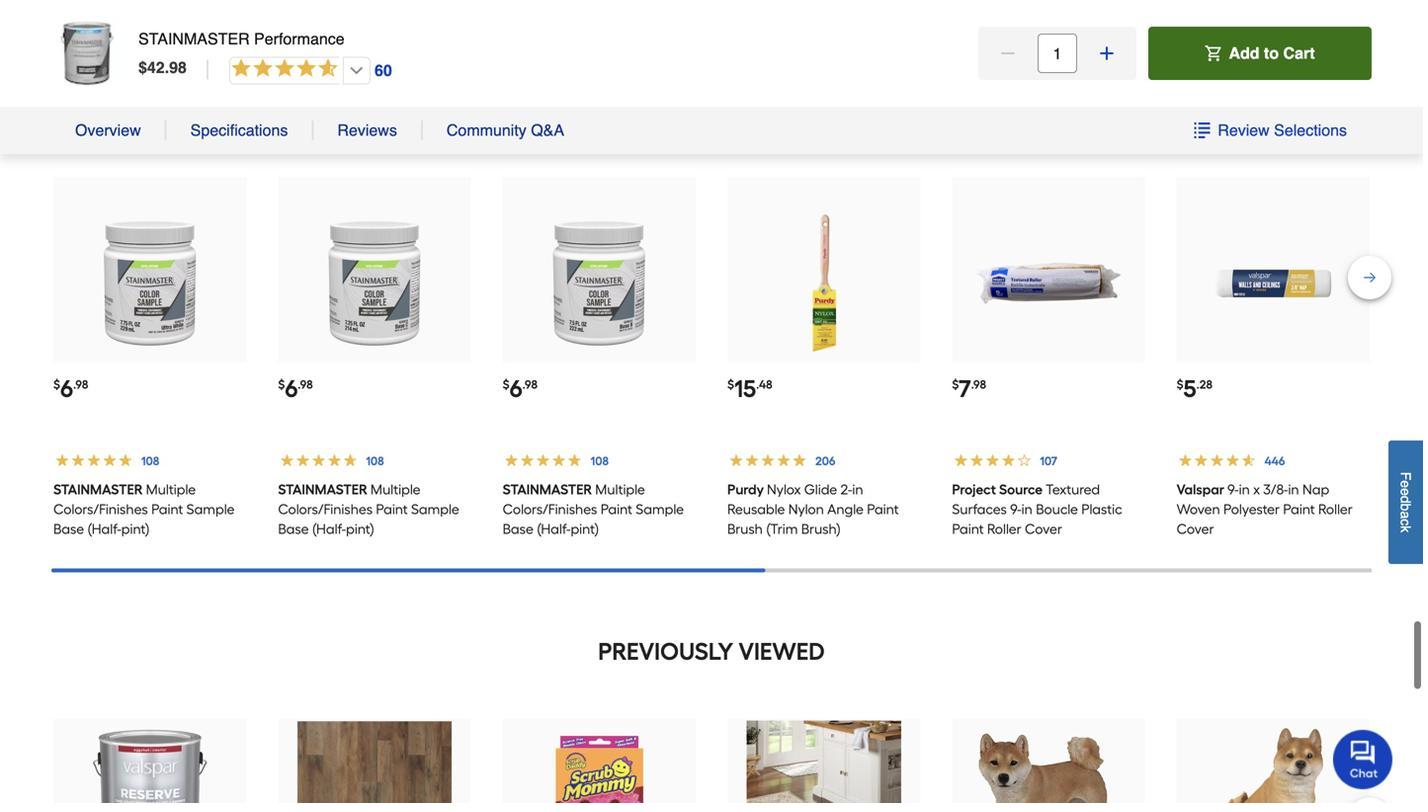 Task type: describe. For each thing, give the bounding box(es) containing it.
.28
[[1197, 378, 1213, 392]]

$ for third stainmaster multiple colors/finishes paint sample base (half-pint) image from right
[[53, 378, 60, 392]]

$ for 3rd stainmaster multiple colors/finishes paint sample base (half-pint) image from the left
[[503, 378, 510, 392]]

together
[[770, 95, 891, 124]]

verified purchaser icon image
[[1141, 747, 1156, 763]]

add to cart button
[[1149, 27, 1373, 80]]

previously viewed heading
[[51, 632, 1373, 672]]

$ 15 .48
[[728, 375, 773, 403]]

paint inside textured surfaces 9-in boucle plastic paint roller cover
[[953, 521, 984, 538]]

community q&a link
[[447, 121, 565, 140]]

f e e d b a c k
[[1399, 472, 1415, 533]]

surfaces
[[953, 501, 1008, 518]]

9-in x 3/8-in nap woven polyester paint roller cover
[[1177, 482, 1354, 538]]

f e e d b a c k button
[[1389, 441, 1424, 564]]

(trim
[[767, 521, 798, 538]]

.98 inside "$ 7 .98"
[[972, 378, 987, 392]]

$ inside "$ 7 .98"
[[953, 378, 959, 392]]

3/8-
[[1264, 482, 1289, 498]]

f
[[1399, 472, 1415, 481]]

2 multiple colors/finishes paint sample base (half-pint) from the left
[[278, 482, 460, 538]]

regularly bought together heading
[[51, 90, 1373, 129]]

b
[[1399, 504, 1415, 512]]

regularly bought together
[[533, 95, 891, 124]]

purdy nylox glide 2-in reusable nylon angle paint brush (trim brush) image
[[747, 206, 902, 361]]

$ 7 .98
[[953, 375, 987, 403]]

review selections
[[1219, 121, 1348, 139]]

$ for the valspar 9-in x 3/8-in nap woven polyester paint roller cover image
[[1177, 378, 1184, 392]]

2 sample from the left
[[411, 501, 460, 518]]

42
[[147, 58, 165, 77]]

angle
[[828, 501, 864, 518]]

previously viewed
[[599, 638, 825, 666]]

plastic
[[1082, 501, 1123, 518]]

textured surfaces 9-in boucle plastic paint roller cover
[[953, 482, 1123, 538]]

paint inside nylox glide 2-in reusable nylon angle paint brush (trim brush)
[[867, 501, 899, 518]]

base for 2nd stainmaster multiple colors/finishes paint sample base (half-pint) image
[[278, 521, 309, 538]]

a
[[1399, 512, 1415, 519]]

bought
[[667, 95, 765, 124]]

98
[[169, 58, 187, 77]]

community q&a
[[447, 121, 565, 139]]

previously
[[599, 638, 734, 666]]

$ for 2nd stainmaster multiple colors/finishes paint sample base (half-pint) image
[[278, 378, 285, 392]]

base for third stainmaster multiple colors/finishes paint sample base (half-pint) image from right
[[53, 521, 84, 538]]

project
[[953, 482, 997, 498]]

nylox
[[767, 482, 801, 498]]

in inside nylox glide 2-in reusable nylon angle paint brush (trim brush)
[[853, 482, 864, 498]]

3 $ 6 .98 from the left
[[503, 375, 538, 403]]

9- inside textured surfaces 9-in boucle plastic paint roller cover
[[1011, 501, 1022, 518]]

1 (half- from the left
[[88, 521, 121, 538]]

add to cart
[[1230, 44, 1316, 62]]

3 6 from the left
[[510, 375, 523, 403]]

chat invite button image
[[1334, 730, 1394, 790]]

to
[[1265, 44, 1280, 62]]

1 pint) from the left
[[121, 521, 150, 538]]

nylox glide 2-in reusable nylon angle paint brush (trim brush)
[[728, 482, 899, 538]]

3 sample from the left
[[636, 501, 684, 518]]

reviews link
[[338, 121, 397, 140]]

1 6 from the left
[[60, 375, 73, 403]]

3 multiple from the left
[[596, 482, 646, 498]]

7
[[959, 375, 972, 403]]

q&a
[[531, 121, 565, 139]]

stainmaster performance
[[138, 30, 345, 48]]

valspar reserve eggshell base tintable latex interior paint + primer (1-gallon) image
[[73, 721, 227, 804]]

60
[[375, 61, 392, 80]]

1 e from the top
[[1399, 481, 1415, 488]]

1 $ 6 .98 from the left
[[53, 375, 88, 403]]

valspar
[[1177, 482, 1225, 498]]

purdy
[[728, 482, 764, 498]]

3 .98 from the left
[[523, 378, 538, 392]]

nylon
[[789, 501, 824, 518]]

cart image
[[1206, 45, 1222, 61]]

cover inside textured surfaces 9-in boucle plastic paint roller cover
[[1025, 521, 1063, 538]]



Task type: locate. For each thing, give the bounding box(es) containing it.
hi-line gift 15.83-in h x 6.69-in w brown animal garden statue image
[[1197, 721, 1351, 804]]

in inside textured surfaces 9-in boucle plastic paint roller cover
[[1022, 501, 1033, 518]]

2 horizontal spatial multiple colors/finishes paint sample base (half-pint)
[[503, 482, 684, 538]]

1 horizontal spatial multiple colors/finishes paint sample base (half-pint)
[[278, 482, 460, 538]]

0 vertical spatial 9-
[[1228, 482, 1240, 498]]

1 vertical spatial roller
[[988, 521, 1022, 538]]

productimage image
[[51, 18, 123, 89]]

3 pint) from the left
[[571, 521, 599, 538]]

1 horizontal spatial $ 6 .98
[[278, 375, 313, 403]]

in up angle
[[853, 482, 864, 498]]

0 horizontal spatial base
[[53, 521, 84, 538]]

woven
[[1177, 501, 1221, 518]]

roller down nap
[[1319, 501, 1354, 518]]

5
[[1184, 375, 1197, 403]]

in
[[853, 482, 864, 498], [1240, 482, 1251, 498], [1289, 482, 1300, 498], [1022, 501, 1033, 518]]

1 horizontal spatial sample
[[411, 501, 460, 518]]

1 colors/finishes from the left
[[53, 501, 148, 518]]

cover down the 'woven'
[[1177, 521, 1215, 538]]

$
[[138, 58, 147, 77], [53, 378, 60, 392], [278, 378, 285, 392], [503, 378, 510, 392], [728, 378, 735, 392], [953, 378, 959, 392], [1177, 378, 1184, 392]]

incentivised review icon link
[[1133, 703, 1237, 741]]

2 stainmaster multiple colors/finishes paint sample base (half-pint) image from the left
[[298, 206, 452, 361]]

cover inside 9-in x 3/8-in nap woven polyester paint roller cover
[[1177, 521, 1215, 538]]

0 horizontal spatial stainmaster multiple colors/finishes paint sample base (half-pint) image
[[73, 206, 227, 361]]

2 6 from the left
[[285, 375, 298, 403]]

Stepper number input field with increment and decrement buttons number field
[[1038, 34, 1078, 73]]

roller
[[1319, 501, 1354, 518], [988, 521, 1022, 538]]

0 horizontal spatial $ 6 .98
[[53, 375, 88, 403]]

roller inside 9-in x 3/8-in nap woven polyester paint roller cover
[[1319, 501, 1354, 518]]

1 horizontal spatial pint)
[[346, 521, 375, 538]]

$ 42 . 98
[[138, 58, 187, 77]]

2 colors/finishes from the left
[[278, 501, 373, 518]]

2 horizontal spatial $ 6 .98
[[503, 375, 538, 403]]

0 horizontal spatial multiple colors/finishes paint sample base (half-pint)
[[53, 482, 235, 538]]

1 sample from the left
[[187, 501, 235, 518]]

2 horizontal spatial pint)
[[571, 521, 599, 538]]

reviews
[[338, 121, 397, 139]]

source
[[1000, 482, 1043, 498]]

3 base from the left
[[503, 521, 534, 538]]

0 horizontal spatial 9-
[[1011, 501, 1022, 518]]

in left x
[[1240, 482, 1251, 498]]

(half-
[[88, 521, 121, 538], [312, 521, 346, 538], [537, 521, 571, 538]]

2 multiple from the left
[[371, 482, 421, 498]]

add
[[1230, 44, 1260, 62]]

boucle
[[1037, 501, 1079, 518]]

1 horizontal spatial 6
[[285, 375, 298, 403]]

1 horizontal spatial base
[[278, 521, 309, 538]]

15
[[735, 375, 757, 403]]

list view image
[[1195, 123, 1211, 138]]

review selections button
[[1194, 121, 1349, 140]]

project source
[[953, 482, 1043, 498]]

0 horizontal spatial roller
[[988, 521, 1022, 538]]

paint
[[151, 501, 183, 518], [376, 501, 408, 518], [601, 501, 633, 518], [867, 501, 899, 518], [1284, 501, 1316, 518], [953, 521, 984, 538]]

1 multiple from the left
[[146, 482, 196, 498]]

reusable
[[728, 501, 785, 518]]

4 .98 from the left
[[972, 378, 987, 392]]

scrub daddy scrub mommy 1ct polymer foam sponge image
[[522, 721, 677, 804]]

3 stainmaster multiple colors/finishes paint sample base (half-pint) image from the left
[[522, 206, 677, 361]]

4.6 stars image
[[228, 56, 393, 86]]

in down source
[[1022, 501, 1033, 518]]

overview link
[[75, 121, 141, 140]]

colors/finishes for 3rd stainmaster multiple colors/finishes paint sample base (half-pint) image from the left
[[503, 501, 598, 518]]

e
[[1399, 481, 1415, 488], [1399, 488, 1415, 496]]

2 pint) from the left
[[346, 521, 375, 538]]

2 base from the left
[[278, 521, 309, 538]]

1 horizontal spatial (half-
[[312, 521, 346, 538]]

colors/finishes for third stainmaster multiple colors/finishes paint sample base (half-pint) image from right
[[53, 501, 148, 518]]

0 horizontal spatial multiple
[[146, 482, 196, 498]]

review
[[1219, 121, 1270, 139]]

1 vertical spatial 9-
[[1011, 501, 1022, 518]]

colors/finishes
[[53, 501, 148, 518], [278, 501, 373, 518], [503, 501, 598, 518]]

$ inside $ 15 .48
[[728, 378, 735, 392]]

0 horizontal spatial sample
[[187, 501, 235, 518]]

0 horizontal spatial (half-
[[88, 521, 121, 538]]

9- down source
[[1011, 501, 1022, 518]]

2 horizontal spatial multiple
[[596, 482, 646, 498]]

2 e from the top
[[1399, 488, 1415, 496]]

stainmaster multiple colors/finishes paint sample base (half-pint) image
[[73, 206, 227, 361], [298, 206, 452, 361], [522, 206, 677, 361]]

1 .98 from the left
[[73, 378, 88, 392]]

0 vertical spatial roller
[[1319, 501, 1354, 518]]

2 horizontal spatial colors/finishes
[[503, 501, 598, 518]]

in left nap
[[1289, 482, 1300, 498]]

$ 5 .28
[[1177, 375, 1213, 403]]

1 horizontal spatial multiple
[[371, 482, 421, 498]]

2 horizontal spatial (half-
[[537, 521, 571, 538]]

9-
[[1228, 482, 1240, 498], [1011, 501, 1022, 518]]

polyester
[[1224, 501, 1281, 518]]

stainmaster
[[138, 30, 250, 48], [53, 482, 143, 498], [278, 482, 368, 498], [503, 482, 592, 498]]

hi-line gift 16.5-in h x 10-in w clear animal garden statue image
[[972, 721, 1126, 804]]

brush)
[[802, 521, 841, 538]]

k
[[1399, 526, 1415, 533]]

2 $ 6 .98 from the left
[[278, 375, 313, 403]]

3 (half- from the left
[[537, 521, 571, 538]]

d
[[1399, 496, 1415, 504]]

6
[[60, 375, 73, 403], [285, 375, 298, 403], [510, 375, 523, 403]]

3 colors/finishes from the left
[[503, 501, 598, 518]]

0 horizontal spatial 6
[[60, 375, 73, 403]]

2-
[[841, 482, 853, 498]]

1 horizontal spatial 9-
[[1228, 482, 1240, 498]]

x
[[1254, 482, 1261, 498]]

selections
[[1275, 121, 1348, 139]]

cover down boucle in the bottom right of the page
[[1025, 521, 1063, 538]]

2 (half- from the left
[[312, 521, 346, 538]]

0 horizontal spatial pint)
[[121, 521, 150, 538]]

.
[[165, 58, 169, 77]]

specifications link
[[191, 121, 288, 140]]

$ for the purdy nylox glide 2-in reusable nylon angle paint brush (trim brush) image
[[728, 378, 735, 392]]

2 horizontal spatial sample
[[636, 501, 684, 518]]

1 horizontal spatial roller
[[1319, 501, 1354, 518]]

regularly
[[533, 95, 662, 124]]

e up d
[[1399, 481, 1415, 488]]

paint inside 9-in x 3/8-in nap woven polyester paint roller cover
[[1284, 501, 1316, 518]]

1 multiple colors/finishes paint sample base (half-pint) from the left
[[53, 482, 235, 538]]

valspar 9-in x 3/8-in nap woven polyester paint roller cover image
[[1197, 206, 1351, 361]]

colors/finishes for 2nd stainmaster multiple colors/finishes paint sample base (half-pint) image
[[278, 501, 373, 518]]

0 horizontal spatial cover
[[1025, 521, 1063, 538]]

1 horizontal spatial colors/finishes
[[278, 501, 373, 518]]

performance
[[254, 30, 345, 48]]

2 horizontal spatial 6
[[510, 375, 523, 403]]

multiple colors/finishes paint sample base (half-pint)
[[53, 482, 235, 538], [278, 482, 460, 538], [503, 482, 684, 538]]

2 cover from the left
[[1177, 521, 1215, 538]]

base for 3rd stainmaster multiple colors/finishes paint sample base (half-pint) image from the left
[[503, 521, 534, 538]]

sample
[[187, 501, 235, 518], [411, 501, 460, 518], [636, 501, 684, 518]]

2 .98 from the left
[[298, 378, 313, 392]]

1 stainmaster multiple colors/finishes paint sample base (half-pint) image from the left
[[73, 206, 227, 361]]

1 horizontal spatial cover
[[1177, 521, 1215, 538]]

pint)
[[121, 521, 150, 538], [346, 521, 375, 538], [571, 521, 599, 538]]

roller inside textured surfaces 9-in boucle plastic paint roller cover
[[988, 521, 1022, 538]]

$ inside the $ 5 .28
[[1177, 378, 1184, 392]]

project source textured surfaces 9-in boucle plastic paint roller cover image
[[972, 206, 1126, 361]]

overview
[[75, 121, 141, 139]]

e up b
[[1399, 488, 1415, 496]]

brush
[[728, 521, 763, 538]]

0 horizontal spatial colors/finishes
[[53, 501, 148, 518]]

.48
[[757, 378, 773, 392]]

minus image
[[999, 44, 1019, 63]]

1 horizontal spatial stainmaster multiple colors/finishes paint sample base (half-pint) image
[[298, 206, 452, 361]]

style selections florian oak 7-mm t x 8-in w x 48-in l wood plank laminate flooring (23.91-sq ft) image
[[298, 721, 452, 804]]

cart
[[1284, 44, 1316, 62]]

glide
[[805, 482, 838, 498]]

1 base from the left
[[53, 521, 84, 538]]

roller down surfaces
[[988, 521, 1022, 538]]

plus image
[[1098, 44, 1117, 63]]

2 horizontal spatial stainmaster multiple colors/finishes paint sample base (half-pint) image
[[522, 206, 677, 361]]

viewed
[[739, 638, 825, 666]]

2 horizontal spatial base
[[503, 521, 534, 538]]

multiple
[[146, 482, 196, 498], [371, 482, 421, 498], [596, 482, 646, 498]]

.98
[[73, 378, 88, 392], [298, 378, 313, 392], [523, 378, 538, 392], [972, 378, 987, 392]]

town & country living 2-ft x 6-ft beige rectangular indoor decorative door mat image
[[747, 721, 902, 804]]

9- inside 9-in x 3/8-in nap woven polyester paint roller cover
[[1228, 482, 1240, 498]]

$ 6 .98
[[53, 375, 88, 403], [278, 375, 313, 403], [503, 375, 538, 403]]

specifications
[[191, 121, 288, 139]]

base
[[53, 521, 84, 538], [278, 521, 309, 538], [503, 521, 534, 538]]

c
[[1399, 519, 1415, 526]]

nap
[[1303, 482, 1330, 498]]

textured
[[1046, 482, 1101, 498]]

cover
[[1025, 521, 1063, 538], [1177, 521, 1215, 538]]

1 cover from the left
[[1025, 521, 1063, 538]]

9- left x
[[1228, 482, 1240, 498]]

community
[[447, 121, 527, 139]]

incentivised review icon image
[[1141, 709, 1156, 725]]

3 multiple colors/finishes paint sample base (half-pint) from the left
[[503, 482, 684, 538]]



Task type: vqa. For each thing, say whether or not it's contained in the screenshot.
the rightmost 9-
yes



